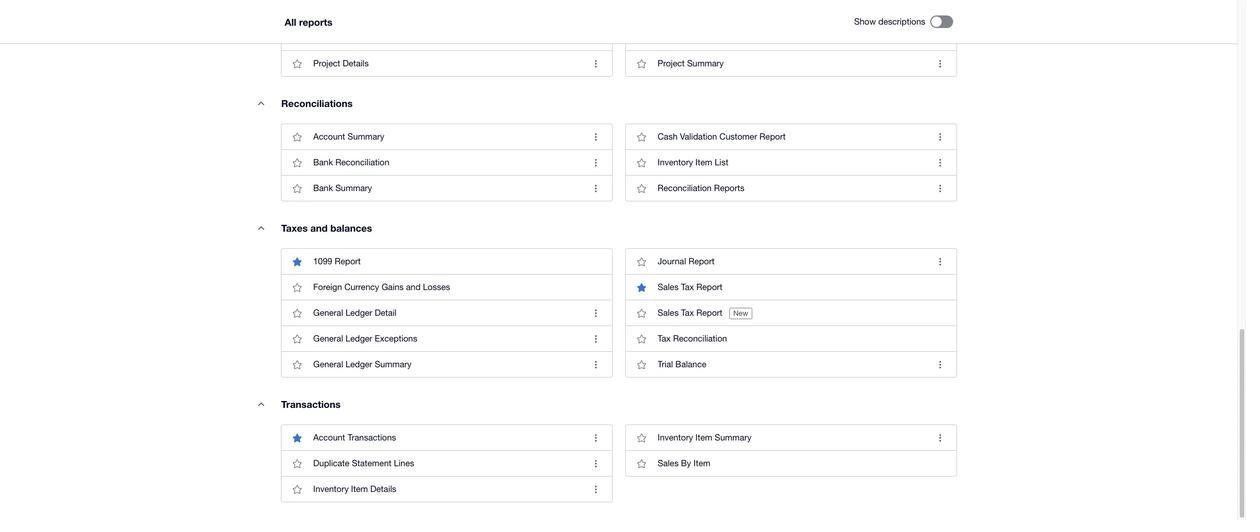 Task type: describe. For each thing, give the bounding box(es) containing it.
more options image for general ledger summary
[[585, 353, 608, 376]]

general ledger exceptions
[[313, 334, 418, 343]]

1099 report link
[[281, 249, 612, 274]]

1 vertical spatial reconciliation
[[658, 183, 712, 193]]

project details link
[[281, 50, 612, 76]]

favorite image for bank summary
[[286, 177, 309, 200]]

expand report group image
[[250, 393, 273, 416]]

favorite image for sales by item
[[631, 452, 653, 475]]

journal report link
[[626, 249, 957, 274]]

favorite image for project details
[[286, 52, 309, 75]]

0 vertical spatial and
[[311, 222, 328, 234]]

reconciliation reports
[[658, 183, 745, 193]]

losses
[[423, 282, 450, 292]]

favorite image for trial balance
[[631, 353, 653, 376]]

list
[[715, 157, 729, 167]]

remove favorite image for account transactions
[[286, 426, 309, 449]]

currency
[[345, 282, 379, 292]]

favorite image for inventory item details
[[286, 478, 309, 501]]

duplicate statement lines link
[[281, 450, 612, 476]]

summary for bank summary
[[335, 183, 372, 193]]

trial balance
[[658, 359, 707, 369]]

1 vertical spatial and
[[406, 282, 421, 292]]

taxes and balances
[[281, 222, 372, 234]]

reconciliation for tax
[[673, 334, 727, 343]]

sales for transactions
[[658, 458, 679, 468]]

tax reconciliation
[[658, 334, 727, 343]]

reports
[[714, 183, 745, 193]]

general ledger detail link
[[281, 300, 612, 326]]

item for details
[[351, 484, 368, 494]]

favorite image for bank reconciliation
[[286, 151, 309, 174]]

project summary
[[658, 58, 724, 68]]

account summary
[[313, 132, 384, 141]]

inventory item summary
[[658, 433, 752, 442]]

inventory for inventory item list
[[658, 157, 693, 167]]

favorite image for cash validation customer report
[[631, 125, 653, 148]]

cash validation customer report link
[[626, 124, 957, 149]]

2 sales from the top
[[658, 308, 679, 318]]

account transactions link
[[281, 425, 612, 450]]

trial balance link
[[626, 351, 957, 377]]

favorite image for account summary
[[286, 125, 309, 148]]

more options image for cash validation customer report
[[929, 125, 952, 148]]

sales tax report link
[[626, 274, 957, 300]]

project summary link
[[626, 50, 957, 76]]

more options image for general ledger detail
[[585, 302, 608, 325]]

sales tax report inside sales tax report link
[[658, 282, 723, 292]]

inventory for inventory item details
[[313, 484, 349, 494]]

sales by item link
[[626, 450, 957, 476]]

more options image for account transactions
[[585, 426, 608, 449]]

favorite image for tax reconciliation
[[631, 327, 653, 350]]

validation
[[680, 132, 717, 141]]

sales for taxes and balances
[[658, 282, 679, 292]]

details inside project details 'link'
[[343, 58, 369, 68]]

remove favorite image
[[286, 250, 309, 273]]

item right by
[[694, 458, 711, 468]]

more options image for bank reconciliation
[[585, 151, 608, 174]]

favorite image for general ledger detail
[[286, 302, 309, 325]]

more options image for inventory item details
[[585, 478, 608, 501]]

ledger for exceptions
[[346, 334, 373, 343]]

inventory for inventory item summary
[[658, 433, 693, 442]]

0 vertical spatial tax
[[681, 282, 694, 292]]

foreign
[[313, 282, 342, 292]]

favorite image for foreign currency gains and losses
[[286, 276, 309, 299]]

favorite image for journal report
[[631, 250, 653, 273]]

statement
[[352, 458, 392, 468]]

inventory item list link
[[626, 149, 957, 175]]

tax reconciliation link
[[626, 326, 957, 351]]

2 vertical spatial tax
[[658, 334, 671, 343]]

inventory item details
[[313, 484, 397, 494]]

summary for account summary
[[348, 132, 384, 141]]

project details
[[313, 58, 369, 68]]

bank summary link
[[281, 175, 612, 201]]

reconciliation for bank
[[335, 157, 390, 167]]

cash validation customer report
[[658, 132, 786, 141]]

lines
[[394, 458, 414, 468]]

general ledger detail
[[313, 308, 397, 318]]



Task type: vqa. For each thing, say whether or not it's contained in the screenshot.
None Button
no



Task type: locate. For each thing, give the bounding box(es) containing it.
0 horizontal spatial and
[[311, 222, 328, 234]]

favorite image for project summary
[[631, 52, 653, 75]]

transactions
[[281, 398, 341, 410], [348, 433, 396, 442]]

foreign currency gains and losses link
[[281, 274, 612, 300]]

favorite image inside journal report link
[[631, 250, 653, 273]]

1 sales tax report from the top
[[658, 282, 723, 292]]

inventory down 'duplicate'
[[313, 484, 349, 494]]

reconciliation reports link
[[626, 175, 957, 201]]

duplicate statement lines
[[313, 458, 414, 468]]

and
[[311, 222, 328, 234], [406, 282, 421, 292]]

more options image inside inventory item summary link
[[929, 426, 952, 449]]

favorite image inside account summary link
[[286, 125, 309, 148]]

gains
[[382, 282, 404, 292]]

3 ledger from the top
[[346, 359, 373, 369]]

item
[[696, 157, 713, 167], [696, 433, 713, 442], [694, 458, 711, 468], [351, 484, 368, 494]]

1 horizontal spatial project
[[658, 58, 685, 68]]

favorite image
[[286, 52, 309, 75], [631, 52, 653, 75], [286, 125, 309, 148], [631, 125, 653, 148], [286, 177, 309, 200], [631, 177, 653, 200], [286, 276, 309, 299], [286, 302, 309, 325], [631, 327, 653, 350], [286, 353, 309, 376], [631, 426, 653, 449], [286, 452, 309, 475], [631, 452, 653, 475]]

report down journal report on the right of the page
[[697, 282, 723, 292]]

sales tax report
[[658, 282, 723, 292], [658, 308, 723, 318]]

0 horizontal spatial project
[[313, 58, 340, 68]]

2 account from the top
[[313, 433, 345, 442]]

favorite image for reconciliation reports
[[631, 177, 653, 200]]

more options image for project summary
[[929, 52, 952, 75]]

account for transactions
[[313, 433, 345, 442]]

1 vertical spatial account
[[313, 433, 345, 442]]

0 horizontal spatial details
[[343, 58, 369, 68]]

show
[[855, 17, 876, 26]]

report inside cash validation customer report link
[[760, 132, 786, 141]]

expand report group image for reconciliations
[[250, 92, 273, 114]]

account for reconciliations
[[313, 132, 345, 141]]

more options image inside bank summary link
[[585, 177, 608, 200]]

report inside 1099 report link
[[335, 256, 361, 266]]

show descriptions
[[855, 17, 926, 26]]

favorite image inside the general ledger exceptions link
[[286, 327, 309, 350]]

favorite image inside the trial balance 'link'
[[631, 353, 653, 376]]

and right taxes
[[311, 222, 328, 234]]

tax up trial
[[658, 334, 671, 343]]

more options image for trial balance
[[929, 353, 952, 376]]

inventory down cash on the top of the page
[[658, 157, 693, 167]]

1099
[[313, 256, 332, 266]]

1 vertical spatial remove favorite image
[[286, 426, 309, 449]]

summary
[[687, 58, 724, 68], [348, 132, 384, 141], [335, 183, 372, 193], [375, 359, 412, 369], [715, 433, 752, 442]]

item for list
[[696, 157, 713, 167]]

all reports
[[285, 16, 333, 28]]

more options image inside bank reconciliation link
[[585, 151, 608, 174]]

ledger for summary
[[346, 359, 373, 369]]

more options image for duplicate statement lines
[[585, 452, 608, 475]]

1 horizontal spatial transactions
[[348, 433, 396, 442]]

2 vertical spatial sales
[[658, 458, 679, 468]]

more options image inside project details 'link'
[[585, 52, 608, 75]]

favorite image for inventory item summary
[[631, 426, 653, 449]]

bank for bank summary
[[313, 183, 333, 193]]

0 horizontal spatial remove favorite image
[[286, 426, 309, 449]]

new
[[734, 309, 749, 318]]

0 vertical spatial account
[[313, 132, 345, 141]]

sales down journal
[[658, 282, 679, 292]]

reconciliations
[[281, 97, 353, 109]]

ledger down general ledger exceptions
[[346, 359, 373, 369]]

0 vertical spatial bank
[[313, 157, 333, 167]]

report up inventory item list 'link'
[[760, 132, 786, 141]]

bank reconciliation
[[313, 157, 390, 167]]

more options image inside account summary link
[[585, 125, 608, 148]]

1 vertical spatial inventory
[[658, 433, 693, 442]]

item inside 'link'
[[696, 157, 713, 167]]

project for project details
[[313, 58, 340, 68]]

balance
[[676, 359, 707, 369]]

summary for project summary
[[687, 58, 724, 68]]

1 project from the left
[[313, 58, 340, 68]]

favorite image inside project details 'link'
[[286, 52, 309, 75]]

bank down bank reconciliation
[[313, 183, 333, 193]]

account
[[313, 132, 345, 141], [313, 433, 345, 442]]

2 bank from the top
[[313, 183, 333, 193]]

general ledger exceptions link
[[281, 326, 612, 351]]

bank summary
[[313, 183, 372, 193]]

sales up "tax reconciliation"
[[658, 308, 679, 318]]

transactions up statement
[[348, 433, 396, 442]]

more options image for reconciliation reports
[[929, 177, 952, 200]]

trial
[[658, 359, 673, 369]]

ledger
[[346, 308, 373, 318], [346, 334, 373, 343], [346, 359, 373, 369]]

0 vertical spatial transactions
[[281, 398, 341, 410]]

account up bank reconciliation
[[313, 132, 345, 141]]

0 vertical spatial sales
[[658, 282, 679, 292]]

expand report group image for taxes and balances
[[250, 216, 273, 239]]

0 vertical spatial expand report group image
[[250, 92, 273, 114]]

inventory inside "inventory item details" link
[[313, 484, 349, 494]]

more options image for inventory item summary
[[929, 426, 952, 449]]

more options image for account summary
[[585, 125, 608, 148]]

0 vertical spatial ledger
[[346, 308, 373, 318]]

general down foreign
[[313, 308, 343, 318]]

0 vertical spatial reconciliation
[[335, 157, 390, 167]]

reconciliation
[[335, 157, 390, 167], [658, 183, 712, 193], [673, 334, 727, 343]]

inventory inside inventory item list 'link'
[[658, 157, 693, 167]]

general down general ledger exceptions
[[313, 359, 343, 369]]

project
[[313, 58, 340, 68], [658, 58, 685, 68]]

1 vertical spatial general
[[313, 334, 343, 343]]

favorite image for duplicate statement lines
[[286, 452, 309, 475]]

1 expand report group image from the top
[[250, 92, 273, 114]]

inventory inside inventory item summary link
[[658, 433, 693, 442]]

1 horizontal spatial details
[[370, 484, 397, 494]]

favorite image inside "inventory item details" link
[[286, 478, 309, 501]]

remove favorite image for sales tax report
[[631, 276, 653, 299]]

more options image for general ledger exceptions
[[585, 327, 608, 350]]

favorite image inside sales by item link
[[631, 452, 653, 475]]

sales tax report down journal report on the right of the page
[[658, 282, 723, 292]]

more options image inside duplicate statement lines link
[[585, 452, 608, 475]]

more options image inside journal report link
[[929, 250, 952, 273]]

1 horizontal spatial remove favorite image
[[631, 276, 653, 299]]

bank up bank summary
[[313, 157, 333, 167]]

favorite image inside inventory item list 'link'
[[631, 151, 653, 174]]

report
[[760, 132, 786, 141], [335, 256, 361, 266], [689, 256, 715, 266], [697, 282, 723, 292], [697, 308, 723, 318]]

more options image inside general ledger detail link
[[585, 302, 608, 325]]

general for general ledger exceptions
[[313, 334, 343, 343]]

1 vertical spatial bank
[[313, 183, 333, 193]]

inventory item list
[[658, 157, 729, 167]]

expand report group image
[[250, 92, 273, 114], [250, 216, 273, 239]]

item for summary
[[696, 433, 713, 442]]

1 vertical spatial sales
[[658, 308, 679, 318]]

item down duplicate statement lines
[[351, 484, 368, 494]]

favorite image
[[286, 26, 309, 49], [631, 26, 653, 49], [286, 151, 309, 174], [631, 151, 653, 174], [631, 250, 653, 273], [631, 302, 653, 325], [286, 327, 309, 350], [631, 353, 653, 376], [286, 478, 309, 501]]

inventory
[[658, 157, 693, 167], [658, 433, 693, 442], [313, 484, 349, 494]]

report inside journal report link
[[689, 256, 715, 266]]

general ledger summary link
[[281, 351, 612, 377]]

favorite image inside bank summary link
[[286, 177, 309, 200]]

1 vertical spatial ledger
[[346, 334, 373, 343]]

reports
[[299, 16, 333, 28]]

exceptions
[[375, 334, 418, 343]]

2 sales tax report from the top
[[658, 308, 723, 318]]

3 sales from the top
[[658, 458, 679, 468]]

2 project from the left
[[658, 58, 685, 68]]

1 general from the top
[[313, 308, 343, 318]]

report up "tax reconciliation"
[[697, 308, 723, 318]]

bank reconciliation link
[[281, 149, 612, 175]]

item up sales by item
[[696, 433, 713, 442]]

inventory item details link
[[281, 476, 612, 502]]

2 vertical spatial reconciliation
[[673, 334, 727, 343]]

report right 1099
[[335, 256, 361, 266]]

0 vertical spatial inventory
[[658, 157, 693, 167]]

more options image
[[585, 26, 608, 49], [929, 26, 952, 49], [929, 52, 952, 75], [929, 125, 952, 148], [585, 151, 608, 174], [929, 250, 952, 273], [585, 302, 608, 325], [585, 353, 608, 376], [929, 353, 952, 376], [929, 426, 952, 449], [585, 478, 608, 501]]

foreign currency gains and losses
[[313, 282, 450, 292]]

0 vertical spatial remove favorite image
[[631, 276, 653, 299]]

descriptions
[[879, 17, 926, 26]]

sales by item
[[658, 458, 711, 468]]

journal
[[658, 256, 686, 266]]

details up reconciliations
[[343, 58, 369, 68]]

tax up "tax reconciliation"
[[681, 308, 694, 318]]

1 vertical spatial tax
[[681, 308, 694, 318]]

more options image for inventory item list
[[929, 151, 952, 174]]

expand report group image left taxes
[[250, 216, 273, 239]]

more options image for bank summary
[[585, 177, 608, 200]]

favorite image inside the reconciliation reports link
[[631, 177, 653, 200]]

1 vertical spatial sales tax report
[[658, 308, 723, 318]]

details inside "inventory item details" link
[[370, 484, 397, 494]]

reconciliation down the inventory item list
[[658, 183, 712, 193]]

favorite image for general ledger summary
[[286, 353, 309, 376]]

account inside account transactions link
[[313, 433, 345, 442]]

remove favorite image inside sales tax report link
[[631, 276, 653, 299]]

more options image
[[585, 52, 608, 75], [585, 125, 608, 148], [929, 151, 952, 174], [585, 177, 608, 200], [929, 177, 952, 200], [585, 327, 608, 350], [585, 426, 608, 449], [585, 452, 608, 475]]

account transactions
[[313, 433, 396, 442]]

inventory item summary link
[[626, 425, 957, 450]]

more options image inside the reconciliation reports link
[[929, 177, 952, 200]]

general ledger summary
[[313, 359, 412, 369]]

more options image inside the trial balance 'link'
[[929, 353, 952, 376]]

favorite image inside foreign currency gains and losses link
[[286, 276, 309, 299]]

general down the general ledger detail
[[313, 334, 343, 343]]

0 vertical spatial details
[[343, 58, 369, 68]]

1 account from the top
[[313, 132, 345, 141]]

3 general from the top
[[313, 359, 343, 369]]

1099 report
[[313, 256, 361, 266]]

more options image for journal report
[[929, 250, 952, 273]]

reconciliation up balance
[[673, 334, 727, 343]]

remove favorite image inside account transactions link
[[286, 426, 309, 449]]

sales left by
[[658, 458, 679, 468]]

0 vertical spatial sales tax report
[[658, 282, 723, 292]]

0 horizontal spatial transactions
[[281, 398, 341, 410]]

all
[[285, 16, 296, 28]]

tax down journal report on the right of the page
[[681, 282, 694, 292]]

details
[[343, 58, 369, 68], [370, 484, 397, 494]]

item left list
[[696, 157, 713, 167]]

2 vertical spatial ledger
[[346, 359, 373, 369]]

more options image inside "inventory item details" link
[[585, 478, 608, 501]]

report inside sales tax report link
[[697, 282, 723, 292]]

detail
[[375, 308, 397, 318]]

1 bank from the top
[[313, 157, 333, 167]]

2 vertical spatial general
[[313, 359, 343, 369]]

0 vertical spatial general
[[313, 308, 343, 318]]

details down statement
[[370, 484, 397, 494]]

report right journal
[[689, 256, 715, 266]]

ledger for detail
[[346, 308, 373, 318]]

ledger up general ledger summary
[[346, 334, 373, 343]]

tax
[[681, 282, 694, 292], [681, 308, 694, 318], [658, 334, 671, 343]]

more options image inside project summary link
[[929, 52, 952, 75]]

sales tax report up "tax reconciliation"
[[658, 308, 723, 318]]

remove favorite image
[[631, 276, 653, 299], [286, 426, 309, 449]]

project inside project details 'link'
[[313, 58, 340, 68]]

1 vertical spatial details
[[370, 484, 397, 494]]

favorite image inside tax reconciliation link
[[631, 327, 653, 350]]

and right gains
[[406, 282, 421, 292]]

cash
[[658, 132, 678, 141]]

project inside project summary link
[[658, 58, 685, 68]]

2 ledger from the top
[[346, 334, 373, 343]]

balances
[[331, 222, 372, 234]]

favorite image for general ledger exceptions
[[286, 327, 309, 350]]

favorite image for inventory item list
[[631, 151, 653, 174]]

bank
[[313, 157, 333, 167], [313, 183, 333, 193]]

sales
[[658, 282, 679, 292], [658, 308, 679, 318], [658, 458, 679, 468]]

customer
[[720, 132, 758, 141]]

1 vertical spatial transactions
[[348, 433, 396, 442]]

reconciliation down account summary at the top of the page
[[335, 157, 390, 167]]

favorite image inside duplicate statement lines link
[[286, 452, 309, 475]]

account summary link
[[281, 124, 612, 149]]

by
[[681, 458, 692, 468]]

duplicate
[[313, 458, 350, 468]]

favorite image inside bank reconciliation link
[[286, 151, 309, 174]]

2 vertical spatial inventory
[[313, 484, 349, 494]]

general for general ledger detail
[[313, 308, 343, 318]]

account up 'duplicate'
[[313, 433, 345, 442]]

general for general ledger summary
[[313, 359, 343, 369]]

taxes
[[281, 222, 308, 234]]

transactions right expand report group icon
[[281, 398, 341, 410]]

journal report
[[658, 256, 715, 266]]

2 general from the top
[[313, 334, 343, 343]]

project for project summary
[[658, 58, 685, 68]]

expand report group image left reconciliations
[[250, 92, 273, 114]]

account inside account summary link
[[313, 132, 345, 141]]

1 vertical spatial expand report group image
[[250, 216, 273, 239]]

inventory up sales by item
[[658, 433, 693, 442]]

ledger down currency
[[346, 308, 373, 318]]

more options image for project details
[[585, 52, 608, 75]]

1 sales from the top
[[658, 282, 679, 292]]

bank for bank reconciliation
[[313, 157, 333, 167]]

more options image inside cash validation customer report link
[[929, 125, 952, 148]]

2 expand report group image from the top
[[250, 216, 273, 239]]

more options image inside general ledger summary link
[[585, 353, 608, 376]]

1 ledger from the top
[[346, 308, 373, 318]]

1 horizontal spatial and
[[406, 282, 421, 292]]

general
[[313, 308, 343, 318], [313, 334, 343, 343], [313, 359, 343, 369]]



